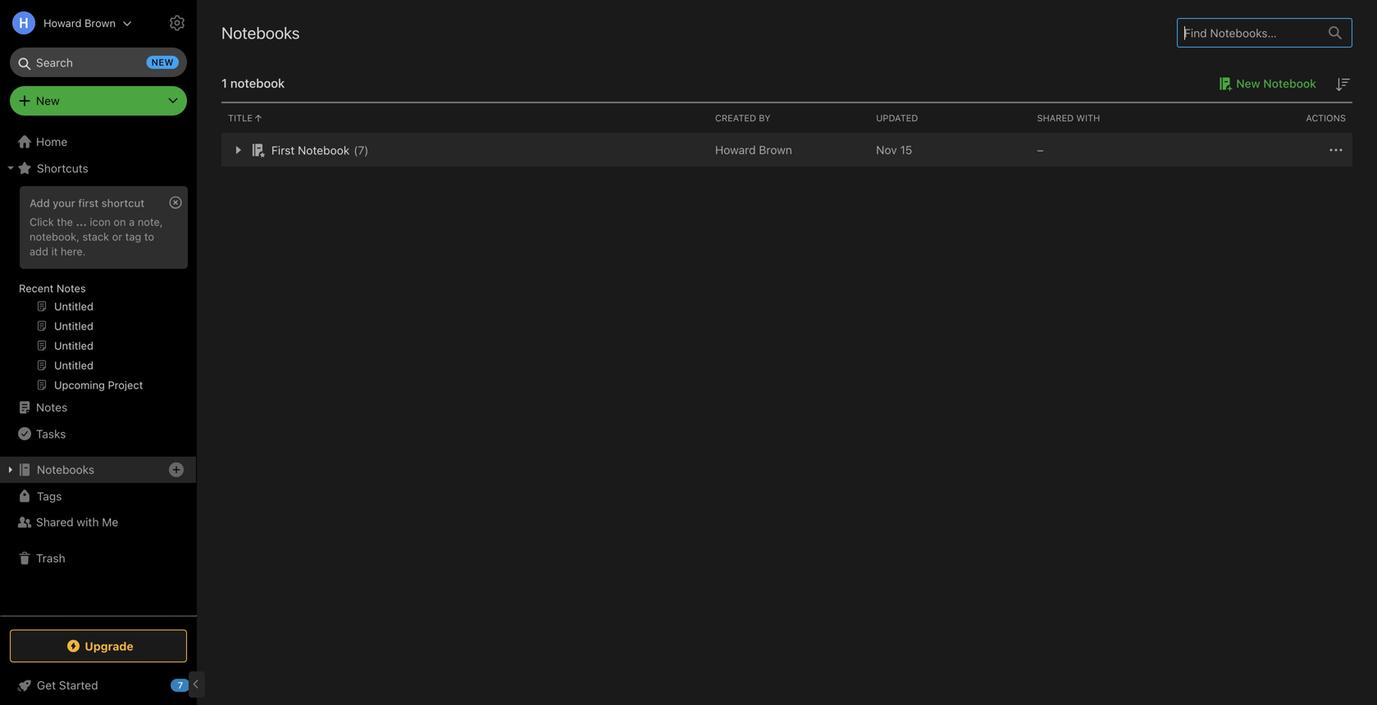 Task type: vqa. For each thing, say whether or not it's contained in the screenshot.
Notes button
no



Task type: locate. For each thing, give the bounding box(es) containing it.
new button
[[10, 86, 187, 116]]

note,
[[138, 216, 163, 228]]

brown inside account field
[[84, 17, 116, 29]]

1 vertical spatial howard brown
[[715, 143, 792, 157]]

7 right first
[[358, 143, 364, 157]]

howard brown inside first notebook row
[[715, 143, 792, 157]]

1 vertical spatial 7
[[178, 680, 183, 691]]

notebook inside row
[[298, 143, 350, 157]]

notebook,
[[30, 230, 79, 243]]

0 vertical spatial brown
[[84, 17, 116, 29]]

row group inside notebooks element
[[221, 134, 1352, 166]]

tasks button
[[0, 421, 196, 447]]

Help and Learning task checklist field
[[0, 673, 197, 699]]

home
[[36, 135, 67, 148]]

notebook
[[1263, 77, 1316, 90], [298, 143, 350, 157]]

brown inside first notebook row
[[759, 143, 792, 157]]

new up home at the top of the page
[[36, 94, 60, 107]]

shortcuts
[[37, 161, 88, 175]]

new
[[151, 57, 174, 68]]

0 vertical spatial new
[[1236, 77, 1260, 90]]

new notebook button
[[1213, 74, 1316, 93]]

first
[[78, 197, 99, 209]]

recent notes
[[19, 282, 86, 294]]

tags
[[37, 489, 62, 503]]

0 horizontal spatial 7
[[178, 680, 183, 691]]

howard up search text box
[[43, 17, 82, 29]]

home link
[[0, 129, 197, 155]]

updated
[[876, 113, 918, 123]]

or
[[112, 230, 122, 243]]

notes link
[[0, 394, 196, 421]]

7
[[358, 143, 364, 157], [178, 680, 183, 691]]

first notebook row
[[221, 134, 1352, 166]]

group containing add your first shortcut
[[0, 181, 196, 401]]

0 vertical spatial 7
[[358, 143, 364, 157]]

new inside new popup button
[[36, 94, 60, 107]]

1 horizontal spatial howard
[[715, 143, 756, 157]]

click
[[30, 216, 54, 228]]

1 horizontal spatial notebook
[[1263, 77, 1316, 90]]

notebooks element
[[197, 0, 1377, 705]]

1 horizontal spatial new
[[1236, 77, 1260, 90]]

7 left the click to collapse 'image'
[[178, 680, 183, 691]]

group
[[0, 181, 196, 401]]

nov 15
[[876, 143, 912, 157]]

howard inside account field
[[43, 17, 82, 29]]

more actions image
[[1326, 140, 1346, 160]]

notes
[[56, 282, 86, 294], [36, 401, 67, 414]]

0 vertical spatial howard brown
[[43, 17, 116, 29]]

7 inside help and learning task checklist field
[[178, 680, 183, 691]]

howard inside first notebook row
[[715, 143, 756, 157]]

row group
[[221, 134, 1352, 166]]

notebooks link
[[0, 457, 196, 483]]

Account field
[[0, 7, 132, 39]]

notebook up the actions button
[[1263, 77, 1316, 90]]

...
[[76, 216, 87, 228]]

0 horizontal spatial howard brown
[[43, 17, 116, 29]]

tags button
[[0, 483, 196, 509]]

on
[[114, 216, 126, 228]]

new search field
[[21, 48, 179, 77]]

howard
[[43, 17, 82, 29], [715, 143, 756, 157]]

howard down created
[[715, 143, 756, 157]]

1 vertical spatial howard
[[715, 143, 756, 157]]

tree
[[0, 129, 197, 615]]

0 horizontal spatial new
[[36, 94, 60, 107]]

1 horizontal spatial notebooks
[[221, 23, 300, 42]]

nov
[[876, 143, 897, 157]]

new for new
[[36, 94, 60, 107]]

0 horizontal spatial brown
[[84, 17, 116, 29]]

first
[[271, 143, 295, 157]]

notebooks
[[221, 23, 300, 42], [37, 463, 94, 477]]

1 vertical spatial notes
[[36, 401, 67, 414]]

notebooks up notebook
[[221, 23, 300, 42]]

0 vertical spatial notes
[[56, 282, 86, 294]]

it
[[51, 245, 58, 257]]

actions
[[1306, 113, 1346, 123]]

brown down by
[[759, 143, 792, 157]]

0 horizontal spatial notebook
[[298, 143, 350, 157]]

brown up new search box
[[84, 17, 116, 29]]

recent
[[19, 282, 54, 294]]

notes up tasks on the left
[[36, 401, 67, 414]]

notebook inside 'button'
[[1263, 77, 1316, 90]]

created by
[[715, 113, 771, 123]]

notes right recent
[[56, 282, 86, 294]]

howard brown inside account field
[[43, 17, 116, 29]]

shared
[[36, 515, 74, 529]]

here.
[[61, 245, 86, 257]]

1 horizontal spatial howard brown
[[715, 143, 792, 157]]

howard brown
[[43, 17, 116, 29], [715, 143, 792, 157]]

new up the actions button
[[1236, 77, 1260, 90]]

1 vertical spatial new
[[36, 94, 60, 107]]

tasks
[[36, 427, 66, 441]]

(
[[354, 143, 358, 157]]

row group containing howard brown
[[221, 134, 1352, 166]]

1 horizontal spatial 7
[[358, 143, 364, 157]]

notebook
[[230, 76, 285, 90]]

notebook left ( on the left of the page
[[298, 143, 350, 157]]

Sort field
[[1333, 74, 1352, 94]]

group inside tree
[[0, 181, 196, 401]]

1 vertical spatial brown
[[759, 143, 792, 157]]

new inside new notebook 'button'
[[1236, 77, 1260, 90]]

howard brown up search text box
[[43, 17, 116, 29]]

0 vertical spatial notebook
[[1263, 77, 1316, 90]]

add
[[30, 245, 48, 257]]

0 vertical spatial notebooks
[[221, 23, 300, 42]]

0 horizontal spatial howard
[[43, 17, 82, 29]]

notebooks up tags
[[37, 463, 94, 477]]

1 vertical spatial notebook
[[298, 143, 350, 157]]

trash link
[[0, 545, 196, 572]]

title
[[228, 113, 253, 123]]

click to collapse image
[[191, 675, 203, 695]]

shortcuts button
[[0, 155, 196, 181]]

1 horizontal spatial brown
[[759, 143, 792, 157]]

new notebook
[[1236, 77, 1316, 90]]

1 vertical spatial notebooks
[[37, 463, 94, 477]]

stack
[[82, 230, 109, 243]]

brown
[[84, 17, 116, 29], [759, 143, 792, 157]]

0 vertical spatial howard
[[43, 17, 82, 29]]

updated button
[[870, 103, 1030, 133]]

new
[[1236, 77, 1260, 90], [36, 94, 60, 107]]

1
[[221, 76, 227, 90]]

howard brown down created by at right
[[715, 143, 792, 157]]

settings image
[[167, 13, 187, 33]]



Task type: describe. For each thing, give the bounding box(es) containing it.
upgrade
[[85, 640, 133, 653]]

title button
[[221, 103, 709, 133]]

get started
[[37, 679, 98, 692]]

new for new notebook
[[1236, 77, 1260, 90]]

created by button
[[709, 103, 870, 133]]

notebook for first
[[298, 143, 350, 157]]

me
[[102, 515, 118, 529]]

tree containing home
[[0, 129, 197, 615]]

get
[[37, 679, 56, 692]]

shared with button
[[1030, 103, 1191, 133]]

by
[[759, 113, 771, 123]]

tag
[[125, 230, 141, 243]]

7 inside first notebook row
[[358, 143, 364, 157]]

Search text field
[[21, 48, 176, 77]]

to
[[144, 230, 154, 243]]

started
[[59, 679, 98, 692]]

expand notebooks image
[[4, 463, 17, 477]]

add your first shortcut
[[30, 197, 144, 209]]

More actions field
[[1326, 140, 1346, 160]]

notebook for new
[[1263, 77, 1316, 90]]

first notebook ( 7 )
[[271, 143, 369, 157]]

upgrade button
[[10, 630, 187, 663]]

shared with me link
[[0, 509, 196, 536]]

the
[[57, 216, 73, 228]]

trash
[[36, 552, 65, 565]]

actions button
[[1191, 103, 1352, 133]]

)
[[364, 143, 369, 157]]

with
[[77, 515, 99, 529]]

shared
[[1037, 113, 1074, 123]]

icon
[[90, 216, 111, 228]]

Find Notebooks… text field
[[1178, 19, 1319, 46]]

a
[[129, 216, 135, 228]]

add
[[30, 197, 50, 209]]

0 horizontal spatial notebooks
[[37, 463, 94, 477]]

15
[[900, 143, 912, 157]]

shortcut
[[101, 197, 144, 209]]

shared with
[[1037, 113, 1100, 123]]

arrow image
[[228, 140, 248, 160]]

with
[[1076, 113, 1100, 123]]

your
[[53, 197, 75, 209]]

notes inside group
[[56, 282, 86, 294]]

created
[[715, 113, 756, 123]]

–
[[1037, 143, 1044, 157]]

1 notebook
[[221, 76, 285, 90]]

icon on a note, notebook, stack or tag to add it here.
[[30, 216, 163, 257]]

sort options image
[[1333, 75, 1352, 94]]

shared with me
[[36, 515, 118, 529]]

click the ...
[[30, 216, 87, 228]]



